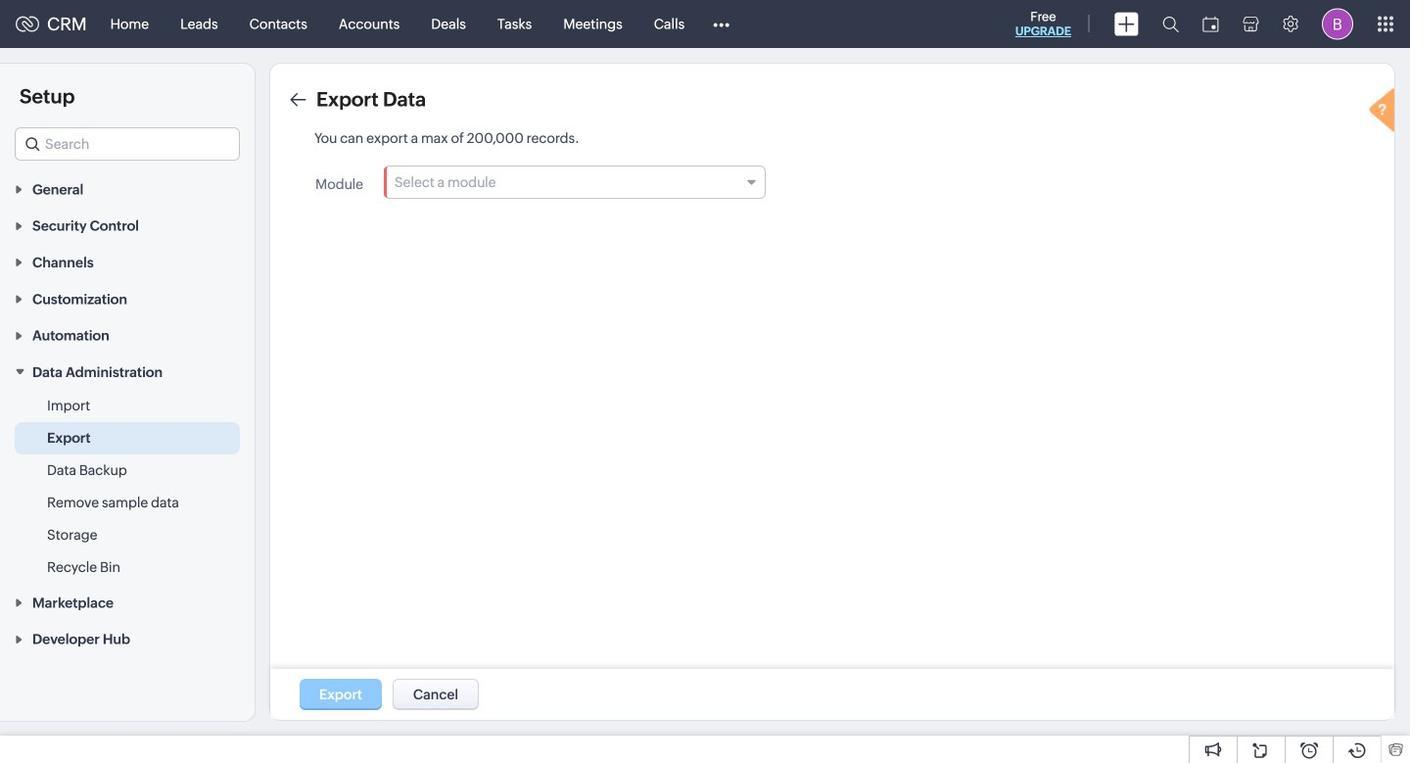 Task type: vqa. For each thing, say whether or not it's contained in the screenshot.
SIZE icon
no



Task type: locate. For each thing, give the bounding box(es) containing it.
create menu image
[[1115, 12, 1139, 36]]

profile image
[[1322, 8, 1354, 40]]

search element
[[1151, 0, 1191, 48]]

profile element
[[1311, 0, 1366, 48]]

create menu element
[[1103, 0, 1151, 48]]

region
[[0, 390, 255, 584]]

None field
[[15, 127, 240, 161]]

Search text field
[[16, 128, 239, 160]]



Task type: describe. For each thing, give the bounding box(es) containing it.
search image
[[1163, 16, 1179, 32]]

help image
[[1366, 85, 1405, 139]]

logo image
[[16, 16, 39, 32]]

Other Modules field
[[701, 8, 743, 40]]

calendar image
[[1203, 16, 1220, 32]]



